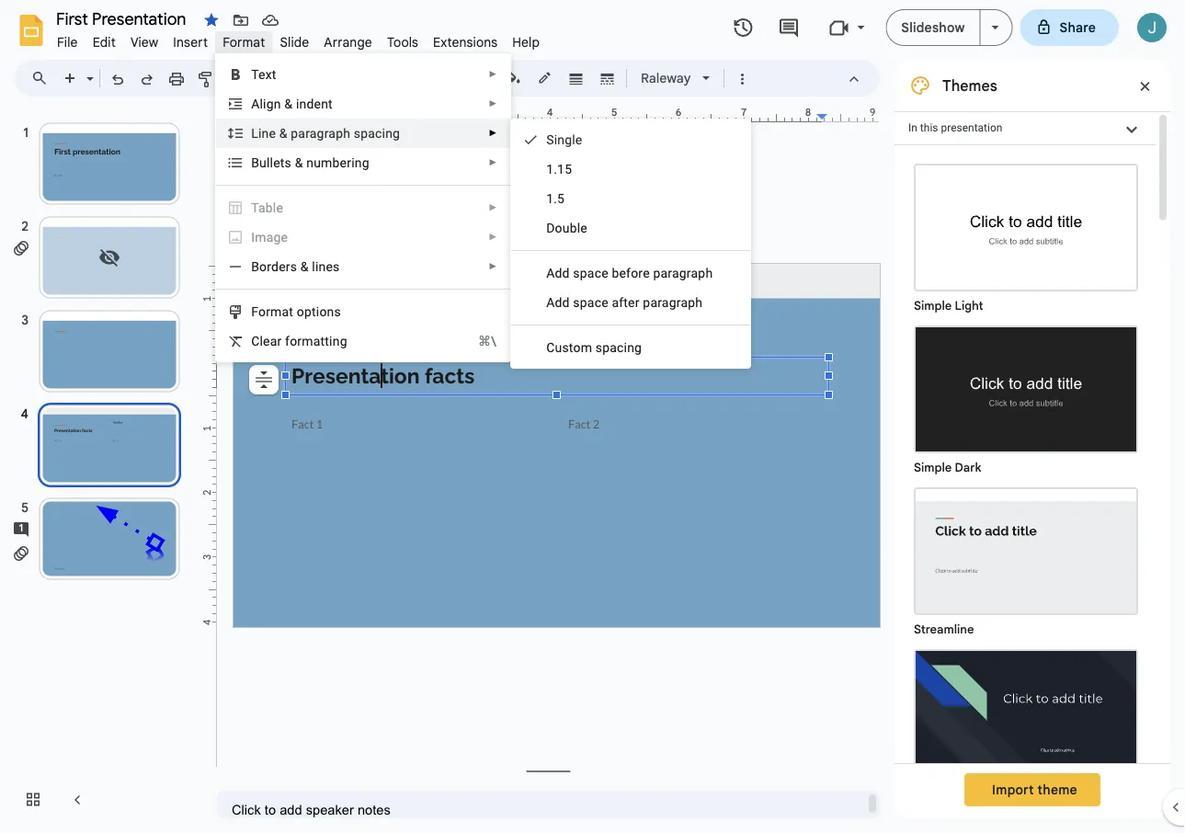 Task type: locate. For each thing, give the bounding box(es) containing it.
1 vertical spatial a
[[546, 295, 555, 310]]

menu item containing i
[[216, 223, 510, 252]]

a dd space after paragraph
[[546, 295, 703, 310]]

6 ► from the top
[[488, 232, 498, 242]]

space
[[573, 265, 608, 280], [573, 295, 608, 310]]

b
[[612, 265, 619, 280]]

single s element
[[546, 132, 588, 147]]

& left lines
[[300, 259, 309, 274]]

0 vertical spatial simple
[[914, 298, 952, 313]]

1 vertical spatial paragraph
[[653, 265, 713, 280]]

format
[[223, 34, 265, 50], [251, 304, 293, 319]]

4 ► from the top
[[488, 157, 498, 168]]

menu
[[215, 53, 511, 362], [510, 119, 751, 369]]

menu bar banner
[[0, 0, 1185, 833]]

borders
[[251, 259, 297, 274]]

simple inside simple light "radio"
[[914, 298, 952, 313]]

&
[[284, 96, 293, 111], [279, 126, 287, 141], [295, 155, 303, 170], [300, 259, 309, 274]]

c
[[251, 333, 260, 348], [546, 340, 555, 355]]

Simple Dark radio
[[905, 316, 1147, 478]]

slide menu item
[[273, 31, 317, 53]]

0 horizontal spatial c
[[251, 333, 260, 348]]

► left "1"
[[488, 157, 498, 168]]

light
[[955, 298, 983, 313]]

► inside the table "menu item"
[[488, 202, 498, 213]]

1 vertical spatial space
[[573, 295, 608, 310]]

1 horizontal spatial c
[[546, 340, 555, 355]]

fill color: transparent image
[[503, 65, 525, 89]]

dark
[[955, 460, 982, 475]]

►
[[488, 69, 498, 80], [488, 98, 498, 109], [488, 128, 498, 138], [488, 157, 498, 168], [488, 202, 498, 213], [488, 232, 498, 242], [488, 261, 498, 272]]

► left fill color: transparent icon
[[488, 69, 498, 80]]

add space before paragraph b element
[[546, 265, 718, 280]]

table 2 element
[[251, 200, 289, 215]]

extensions menu item
[[426, 31, 505, 53]]

► left 1.
[[488, 202, 498, 213]]

borders & lines q element
[[251, 259, 345, 274]]

space left "b"
[[573, 265, 608, 280]]

arrange
[[324, 34, 372, 50]]

c up the shrink text on overflow icon
[[251, 333, 260, 348]]

2 simple from the top
[[914, 460, 952, 475]]

format inside menu item
[[223, 34, 265, 50]]

s ingle
[[546, 132, 582, 147]]

help menu item
[[505, 31, 547, 53]]

option group inside the themes section
[[895, 145, 1156, 833]]

1 vertical spatial format
[[251, 304, 293, 319]]

1.
[[546, 191, 557, 206]]

import
[[992, 782, 1034, 798]]

5 ► from the top
[[488, 202, 498, 213]]

table
[[251, 200, 283, 215]]

a
[[251, 96, 260, 111], [546, 295, 555, 310]]

paragraph down indent at the left of page
[[291, 126, 350, 141]]

in this presentation
[[908, 121, 1003, 134]]

& right ine
[[279, 126, 287, 141]]

1 ► from the top
[[488, 69, 498, 80]]

► left add
[[488, 261, 498, 272]]

menu bar
[[50, 24, 547, 54]]

2 vertical spatial paragraph
[[643, 295, 703, 310]]

► down 'extensions' menu item
[[488, 98, 498, 109]]

simple for simple dark
[[914, 460, 952, 475]]

shrink text on overflow image
[[251, 367, 277, 393]]

this
[[920, 121, 938, 134]]

share
[[1060, 19, 1096, 35]]

2 ► from the top
[[488, 98, 498, 109]]

a up l
[[251, 96, 260, 111]]

in this presentation tab
[[895, 111, 1156, 145]]

indent
[[296, 96, 333, 111]]

double d element
[[546, 220, 593, 235]]

spacing
[[354, 126, 400, 141], [596, 340, 642, 355]]

simple
[[914, 298, 952, 313], [914, 460, 952, 475]]

bulle
[[251, 155, 280, 170]]

format for format
[[223, 34, 265, 50]]

simple inside simple dark radio
[[914, 460, 952, 475]]

lign
[[260, 96, 281, 111]]

menu bar containing file
[[50, 24, 547, 54]]

lear
[[260, 333, 282, 348]]

efore
[[619, 265, 650, 280]]

& right "lign"
[[284, 96, 293, 111]]

format options \ element
[[251, 304, 347, 319]]

add space b efore paragraph
[[546, 265, 713, 280]]

format menu item
[[215, 31, 273, 53]]

space right dd
[[573, 295, 608, 310]]

.15
[[554, 161, 572, 177]]

line & paragraph spacing l element
[[251, 126, 406, 141]]

1 simple from the top
[[914, 298, 952, 313]]

format inside menu
[[251, 304, 293, 319]]

ingle
[[554, 132, 582, 147]]

0 vertical spatial a
[[251, 96, 260, 111]]

menu containing s
[[510, 119, 751, 369]]

a down add
[[546, 295, 555, 310]]

file
[[57, 34, 78, 50]]

format for format options
[[251, 304, 293, 319]]

⌘backslash element
[[456, 332, 497, 350]]

7 ► from the top
[[488, 261, 498, 272]]

► for borders & lines
[[488, 261, 498, 272]]

► for i
[[488, 232, 498, 242]]

format options
[[251, 304, 341, 319]]

a for dd
[[546, 295, 555, 310]]

streamline
[[914, 622, 974, 637]]

slideshow
[[901, 19, 965, 35]]

d ouble
[[546, 220, 587, 235]]

table menu item
[[216, 193, 510, 223]]

raleway option
[[641, 65, 691, 91]]

paragraph
[[291, 126, 350, 141], [653, 265, 713, 280], [643, 295, 703, 310]]

option group containing simple light
[[895, 145, 1156, 833]]

1
[[546, 161, 554, 177]]

spacing up numbering
[[354, 126, 400, 141]]

slideshow button
[[886, 9, 981, 46]]

Simple Light radio
[[905, 154, 1147, 833]]

menu item inside menu
[[216, 223, 510, 252]]

add
[[546, 265, 570, 280]]

0 horizontal spatial a
[[251, 96, 260, 111]]

simple left dark
[[914, 460, 952, 475]]

1 horizontal spatial spacing
[[596, 340, 642, 355]]

c lear formatting
[[251, 333, 347, 348]]

tools menu item
[[380, 31, 426, 53]]

bullets & numbering t element
[[251, 155, 375, 170]]

format up lear at the top left of page
[[251, 304, 293, 319]]

border color: transparent image
[[535, 65, 556, 89]]

themes section
[[895, 60, 1170, 833]]

0 vertical spatial space
[[573, 265, 608, 280]]

0 vertical spatial spacing
[[354, 126, 400, 141]]

1. 5
[[546, 191, 565, 206]]

left margin image
[[234, 108, 297, 121]]

navigation
[[0, 104, 202, 833]]

► for bulle
[[488, 157, 498, 168]]

option group
[[895, 145, 1156, 833]]

numbering
[[306, 155, 369, 170]]

s
[[546, 132, 554, 147]]

c right ⌘\
[[546, 340, 555, 355]]

0 vertical spatial format
[[223, 34, 265, 50]]

a lign & indent
[[251, 96, 333, 111]]

raleway
[[641, 70, 691, 86]]

paragraph right after
[[643, 295, 703, 310]]

align & indent a element
[[251, 96, 338, 111]]

paragraph right efore
[[653, 265, 713, 280]]

option
[[249, 365, 279, 394]]

format up text
[[223, 34, 265, 50]]

a for lign
[[251, 96, 260, 111]]

► for text
[[488, 69, 498, 80]]

1 horizontal spatial a
[[546, 295, 555, 310]]

1 vertical spatial simple
[[914, 460, 952, 475]]

lines
[[312, 259, 340, 274]]

spacing right ustom
[[596, 340, 642, 355]]

► left s
[[488, 128, 498, 138]]

simple left light
[[914, 298, 952, 313]]

3 ► from the top
[[488, 128, 498, 138]]

► left d
[[488, 232, 498, 242]]

after
[[612, 295, 640, 310]]

menu item
[[216, 223, 510, 252]]

ustom
[[555, 340, 592, 355]]

1 .15
[[546, 161, 572, 177]]

t
[[280, 155, 285, 170]]

theme
[[1038, 782, 1078, 798]]



Task type: describe. For each thing, give the bounding box(es) containing it.
1 vertical spatial spacing
[[596, 340, 642, 355]]

custom spacing c element
[[546, 340, 647, 355]]

c for ustom
[[546, 340, 555, 355]]

borders & lines
[[251, 259, 340, 274]]

option inside the themes application
[[249, 365, 279, 394]]

& right s
[[295, 155, 303, 170]]

Focus radio
[[905, 640, 1147, 802]]

insert menu item
[[166, 31, 215, 53]]

c ustom spacing
[[546, 340, 642, 355]]

in
[[908, 121, 918, 134]]

ine
[[258, 126, 276, 141]]

share button
[[1020, 9, 1119, 46]]

age
[[266, 229, 288, 245]]

presentation options image
[[992, 26, 999, 29]]

file menu item
[[50, 31, 85, 53]]

image m element
[[251, 229, 293, 245]]

1 space from the top
[[573, 265, 608, 280]]

help
[[512, 34, 540, 50]]

tools
[[387, 34, 418, 50]]

simple for simple light
[[914, 298, 952, 313]]

ouble
[[555, 220, 587, 235]]

i
[[251, 229, 255, 245]]

themes application
[[0, 0, 1185, 833]]

presentation
[[941, 121, 1003, 134]]

d
[[546, 220, 555, 235]]

dd
[[555, 295, 570, 310]]

Menus field
[[23, 65, 63, 91]]

⌘\
[[478, 333, 497, 348]]

text s element
[[251, 67, 282, 82]]

extensions
[[433, 34, 498, 50]]

menu bar inside menu bar banner
[[50, 24, 547, 54]]

clear formatting c element
[[251, 333, 353, 348]]

Streamline radio
[[905, 478, 1147, 640]]

border dash option
[[597, 65, 618, 91]]

i m age
[[251, 229, 288, 245]]

insert
[[173, 34, 208, 50]]

formatting
[[285, 333, 347, 348]]

themes
[[942, 76, 997, 95]]

1.15 1 element
[[546, 161, 578, 177]]

view menu item
[[123, 31, 166, 53]]

navigation inside the themes application
[[0, 104, 202, 833]]

simple dark
[[914, 460, 982, 475]]

options
[[297, 304, 341, 319]]

0 vertical spatial paragraph
[[291, 126, 350, 141]]

import theme button
[[965, 773, 1101, 806]]

simple light
[[914, 298, 983, 313]]

s
[[285, 155, 291, 170]]

import theme
[[992, 782, 1078, 798]]

m
[[255, 229, 266, 245]]

right margin image
[[818, 108, 880, 121]]

c for lear
[[251, 333, 260, 348]]

0 horizontal spatial spacing
[[354, 126, 400, 141]]

add space after paragraph a element
[[546, 295, 708, 310]]

text
[[251, 67, 276, 82]]

Star checkbox
[[199, 7, 224, 33]]

edit
[[93, 34, 116, 50]]

focus image
[[916, 651, 1136, 775]]

slide
[[280, 34, 309, 50]]

arrange menu item
[[317, 31, 380, 53]]

paragraph for add space b efore paragraph
[[653, 265, 713, 280]]

Rename text field
[[50, 7, 197, 29]]

edit menu item
[[85, 31, 123, 53]]

paragraph for a dd space after paragraph
[[643, 295, 703, 310]]

main toolbar
[[54, 64, 757, 92]]

l ine & paragraph spacing
[[251, 126, 400, 141]]

bulle t s & numbering
[[251, 155, 369, 170]]

border weight option
[[566, 65, 587, 91]]

2 space from the top
[[573, 295, 608, 310]]

5
[[557, 191, 565, 206]]

l
[[251, 126, 258, 141]]

menu containing text
[[215, 53, 511, 362]]

1.5 5 element
[[546, 191, 570, 206]]

new slide with layout image
[[82, 66, 94, 73]]

► for table
[[488, 202, 498, 213]]

view
[[130, 34, 158, 50]]



Task type: vqa. For each thing, say whether or not it's contained in the screenshot.


